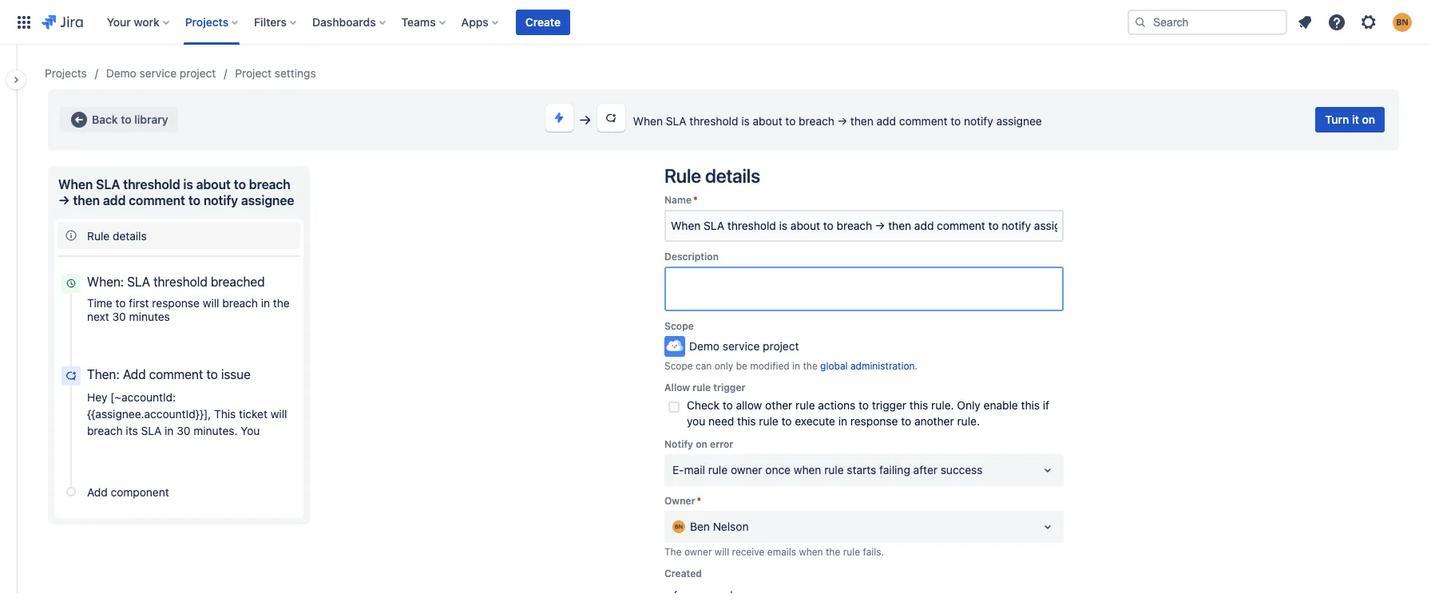 Task type: locate. For each thing, give the bounding box(es) containing it.
open image inside notify on error 'element'
[[1039, 461, 1058, 480]]

this down allow
[[738, 415, 756, 428]]

0 vertical spatial rule.
[[932, 399, 955, 412]]

in down 'breached'
[[261, 296, 270, 310]]

when right once
[[794, 463, 822, 477]]

when sla threshold is about to breach → then add comment to notify assignee
[[633, 114, 1043, 128], [58, 177, 294, 208]]

cheers,
[[136, 458, 176, 471]]

you
[[241, 424, 260, 438]]

jira image
[[42, 12, 83, 32], [42, 12, 83, 32]]

first
[[129, 296, 149, 310]]

rule
[[665, 165, 702, 187], [87, 229, 110, 243]]

add up [~accountid:
[[123, 368, 146, 382]]

0 vertical spatial demo
[[106, 66, 137, 80]]

it
[[1353, 113, 1360, 126], [220, 441, 226, 455]]

rule left fails.
[[844, 547, 861, 559]]

1 horizontal spatial your
[[179, 458, 202, 471]]

rule left the starts
[[825, 463, 844, 477]]

will
[[203, 296, 219, 310], [271, 408, 287, 421], [715, 547, 730, 559]]

0 vertical spatial owner
[[731, 463, 763, 477]]

global administration link
[[821, 360, 915, 372]]

turn it on button
[[1316, 107, 1386, 133]]

this up the another
[[910, 399, 929, 412]]

on inside turn it on button
[[1363, 113, 1376, 126]]

0 vertical spatial assignee
[[997, 114, 1043, 128]]

0 vertical spatial 30
[[112, 310, 126, 324]]

friendly
[[205, 458, 244, 471]]

this
[[214, 408, 236, 421]]

1 vertical spatial trigger
[[872, 399, 907, 412]]

demo up can
[[690, 340, 720, 353]]

1 horizontal spatial →
[[838, 114, 848, 128]]

teams button
[[397, 9, 452, 35]]

1 horizontal spatial add
[[877, 114, 897, 128]]

1 horizontal spatial details
[[706, 165, 761, 187]]

will inside will breach in the next
[[203, 296, 219, 310]]

* for owner *
[[697, 495, 702, 507]]

1 horizontal spatial the
[[803, 360, 818, 372]]

minutes
[[129, 310, 170, 324]]

2 vertical spatial will
[[715, 547, 730, 559]]

add component button
[[58, 479, 300, 506]]

the owner will receive emails when the rule fails.
[[665, 547, 885, 559]]

when
[[633, 114, 663, 128], [58, 177, 93, 192]]

0 horizontal spatial demo
[[106, 66, 137, 80]]

0 horizontal spatial on
[[696, 439, 708, 451]]

it right turn
[[1353, 113, 1360, 126]]

0 horizontal spatial service
[[140, 66, 177, 80]]

1 horizontal spatial service
[[723, 340, 760, 353]]

response down actions on the right
[[851, 415, 898, 428]]

the inside alert
[[826, 547, 841, 559]]

when inside notify on error 'element'
[[794, 463, 822, 477]]

banner
[[0, 0, 1432, 45]]

2 vertical spatial threshold
[[153, 275, 208, 289]]

create
[[526, 15, 561, 28]]

1 horizontal spatial 30
[[177, 424, 191, 438]]

0 horizontal spatial when
[[58, 177, 93, 192]]

0 horizontal spatial rule details
[[87, 229, 147, 243]]

breach inside will breach in the next
[[222, 296, 258, 310]]

your left work
[[107, 15, 131, 28]]

1 vertical spatial about
[[196, 177, 231, 192]]

rule down other
[[759, 415, 779, 428]]

1 horizontal spatial demo
[[690, 340, 720, 353]]

threshold
[[690, 114, 739, 128], [123, 177, 180, 192], [153, 275, 208, 289]]

created
[[665, 568, 702, 580]]

sla down back
[[96, 177, 120, 192]]

→
[[838, 114, 848, 128], [58, 193, 70, 208]]

0 horizontal spatial is
[[183, 177, 193, 192]]

service up library
[[140, 66, 177, 80]]

dashboards
[[312, 15, 376, 28]]

0 vertical spatial trigger
[[714, 382, 746, 394]]

teams
[[402, 15, 436, 28]]

sla inside "hey [~accountid: {{assignee.accountid}}],  this ticket will breach its sla in 30 minutes. you should action or reassign it as soon as possible.  cheers, your friendly automation bot"
[[141, 424, 162, 438]]

as
[[229, 441, 241, 455], [272, 441, 284, 455]]

0 horizontal spatial your
[[107, 15, 131, 28]]

1 horizontal spatial about
[[753, 114, 783, 128]]

notify
[[964, 114, 994, 128], [204, 193, 238, 208]]

settings
[[275, 66, 316, 80]]

the inside will breach in the next
[[273, 296, 290, 310]]

trigger
[[714, 382, 746, 394], [872, 399, 907, 412]]

rule details up name *
[[665, 165, 761, 187]]

0 horizontal spatial it
[[220, 441, 226, 455]]

rule details up when: at the top of page
[[87, 229, 147, 243]]

1 vertical spatial scope
[[665, 360, 693, 372]]

1 vertical spatial when
[[799, 547, 824, 559]]

1 vertical spatial response
[[851, 415, 898, 428]]

owner right the
[[685, 547, 712, 559]]

appswitcher icon image
[[14, 12, 34, 32]]

1 vertical spatial details
[[113, 229, 147, 243]]

scope
[[665, 320, 694, 332], [665, 360, 693, 372]]

allow
[[736, 399, 763, 412]]

will right ticket
[[271, 408, 287, 421]]

rule up name *
[[665, 165, 702, 187]]

in down actions on the right
[[839, 415, 848, 428]]

0 horizontal spatial the
[[273, 296, 290, 310]]

sla up name at top left
[[666, 114, 687, 128]]

sla
[[666, 114, 687, 128], [96, 177, 120, 192], [127, 275, 150, 289], [141, 424, 162, 438]]

when inside alert
[[799, 547, 824, 559]]

1 horizontal spatial assignee
[[997, 114, 1043, 128]]

open image for notify on error
[[1039, 461, 1058, 480]]

projects right sidebar navigation icon on the left
[[45, 66, 87, 80]]

1 vertical spatial then
[[73, 193, 100, 208]]

projects
[[185, 15, 229, 28], [45, 66, 87, 80]]

1 vertical spatial it
[[220, 441, 226, 455]]

e-
[[673, 463, 685, 477]]

0 vertical spatial when
[[794, 463, 822, 477]]

your work
[[107, 15, 160, 28]]

30 right next
[[112, 310, 126, 324]]

when for emails
[[799, 547, 824, 559]]

rule. down the only
[[958, 415, 980, 428]]

need
[[709, 415, 735, 428]]

project up scope can only be modified in the global administration .
[[763, 340, 799, 353]]

is
[[742, 114, 750, 128], [183, 177, 193, 192]]

0 vertical spatial it
[[1353, 113, 1360, 126]]

response down when: sla threshold breached
[[152, 296, 200, 310]]

will down ben nelson
[[715, 547, 730, 559]]

project settings
[[235, 66, 316, 80]]

owner
[[665, 495, 696, 507]]

1 horizontal spatial project
[[763, 340, 799, 353]]

0 horizontal spatial add
[[103, 193, 126, 208]]

0 vertical spatial about
[[753, 114, 783, 128]]

emails
[[768, 547, 797, 559]]

on
[[1363, 113, 1376, 126], [696, 439, 708, 451]]

0 vertical spatial response
[[152, 296, 200, 310]]

1 horizontal spatial projects
[[185, 15, 229, 28]]

other
[[766, 399, 793, 412]]

response inside allow rule trigger check to allow other rule actions to trigger this rule.  only enable this if you need this rule to execute in response to another rule.
[[851, 415, 898, 428]]

turn
[[1326, 113, 1350, 126]]

e-mail rule owner once when rule starts failing after success
[[673, 463, 983, 477]]

* right owner
[[697, 495, 702, 507]]

1 horizontal spatial rule details
[[665, 165, 761, 187]]

then inside when sla threshold is about to breach → then add comment to notify assignee
[[73, 193, 100, 208]]

project
[[235, 66, 272, 80]]

1 vertical spatial will
[[271, 408, 287, 421]]

search image
[[1135, 16, 1147, 28]]

[~accountid:
[[110, 391, 176, 404]]

rule up execute
[[796, 399, 815, 412]]

project down projects dropdown button
[[180, 66, 216, 80]]

0 vertical spatial scope
[[665, 320, 694, 332]]

demo up 'back to library' 'button'
[[106, 66, 137, 80]]

0 horizontal spatial details
[[113, 229, 147, 243]]

sidebar navigation image
[[0, 64, 35, 96]]

when for once
[[794, 463, 822, 477]]

response
[[152, 296, 200, 310], [851, 415, 898, 428]]

reassign
[[173, 441, 217, 455]]

projects inside dropdown button
[[185, 15, 229, 28]]

1 horizontal spatial then
[[851, 114, 874, 128]]

0 vertical spatial when sla threshold is about to breach → then add comment to notify assignee
[[633, 114, 1043, 128]]

it inside "hey [~accountid: {{assignee.accountid}}],  this ticket will breach its sla in 30 minutes. you should action or reassign it as soon as possible.  cheers, your friendly automation bot"
[[220, 441, 226, 455]]

it up friendly
[[220, 441, 226, 455]]

open image
[[1039, 461, 1058, 480], [1039, 518, 1058, 537]]

0 horizontal spatial when sla threshold is about to breach → then add comment to notify assignee
[[58, 177, 294, 208]]

1 vertical spatial comment
[[129, 193, 185, 208]]

help image
[[1328, 12, 1347, 32]]

None field
[[666, 212, 1063, 240]]

0 horizontal spatial trigger
[[714, 382, 746, 394]]

0 vertical spatial add
[[877, 114, 897, 128]]

1 horizontal spatial is
[[742, 114, 750, 128]]

0 horizontal spatial will
[[203, 296, 219, 310]]

in inside "hey [~accountid: {{assignee.accountid}}],  this ticket will breach its sla in 30 minutes. you should action or reassign it as soon as possible.  cheers, your friendly automation bot"
[[165, 424, 174, 438]]

* right name at top left
[[694, 194, 698, 206]]

0 vertical spatial your
[[107, 15, 131, 28]]

add down possible.
[[87, 485, 108, 499]]

1 horizontal spatial when sla threshold is about to breach → then add comment to notify assignee
[[633, 114, 1043, 128]]

1 vertical spatial →
[[58, 193, 70, 208]]

breach inside "hey [~accountid: {{assignee.accountid}}],  this ticket will breach its sla in 30 minutes. you should action or reassign it as soon as possible.  cheers, your friendly automation bot"
[[87, 424, 123, 438]]

notifications image
[[1296, 12, 1315, 32]]

once
[[766, 463, 791, 477]]

0 vertical spatial projects
[[185, 15, 229, 28]]

1 vertical spatial *
[[697, 495, 702, 507]]

None text field
[[673, 519, 676, 535]]

1 vertical spatial add
[[103, 193, 126, 208]]

30 up reassign
[[177, 424, 191, 438]]

breached
[[211, 275, 265, 289]]

0 horizontal spatial demo service project
[[106, 66, 216, 80]]

0 vertical spatial open image
[[1039, 461, 1058, 480]]

demo service project up be
[[690, 340, 799, 353]]

then: add comment to issue
[[87, 368, 251, 382]]

projects for projects dropdown button
[[185, 15, 229, 28]]

2 scope from the top
[[665, 360, 693, 372]]

0 vertical spatial the
[[273, 296, 290, 310]]

next
[[87, 310, 109, 324]]

1 vertical spatial is
[[183, 177, 193, 192]]

30 minutes
[[112, 310, 170, 324]]

allow rule trigger check to allow other rule actions to trigger this rule.  only enable this if you need this rule to execute in response to another rule.
[[665, 382, 1050, 428]]

on right turn
[[1363, 113, 1376, 126]]

service
[[140, 66, 177, 80], [723, 340, 760, 353]]

0 vertical spatial *
[[694, 194, 698, 206]]

1 horizontal spatial owner
[[731, 463, 763, 477]]

this left if
[[1022, 399, 1040, 412]]

your inside "hey [~accountid: {{assignee.accountid}}],  this ticket will breach its sla in 30 minutes. you should action or reassign it as soon as possible.  cheers, your friendly automation bot"
[[179, 458, 202, 471]]

description
[[665, 251, 719, 263]]

0 horizontal spatial as
[[229, 441, 241, 455]]

1 horizontal spatial will
[[271, 408, 287, 421]]

rule inside alert
[[844, 547, 861, 559]]

1 vertical spatial notify
[[204, 193, 238, 208]]

0 horizontal spatial this
[[738, 415, 756, 428]]

1 vertical spatial owner
[[685, 547, 712, 559]]

add inside "button"
[[87, 485, 108, 499]]

rule
[[693, 382, 711, 394], [796, 399, 815, 412], [759, 415, 779, 428], [709, 463, 728, 477], [825, 463, 844, 477], [844, 547, 861, 559]]

in inside will breach in the next
[[261, 296, 270, 310]]

in up or
[[165, 424, 174, 438]]

sla up first
[[127, 275, 150, 289]]

0 horizontal spatial projects
[[45, 66, 87, 80]]

0 horizontal spatial rule
[[87, 229, 110, 243]]

rule up when: at the top of page
[[87, 229, 110, 243]]

rule up check
[[693, 382, 711, 394]]

component
[[111, 485, 169, 499]]

1 vertical spatial rule
[[87, 229, 110, 243]]

back
[[92, 113, 118, 126]]

the for scope can only be modified in the global administration .
[[803, 360, 818, 372]]

0 vertical spatial notify
[[964, 114, 994, 128]]

1 open image from the top
[[1039, 461, 1058, 480]]

your down reassign
[[179, 458, 202, 471]]

owner inside notify on error 'element'
[[731, 463, 763, 477]]

about
[[753, 114, 783, 128], [196, 177, 231, 192]]

demo service project up library
[[106, 66, 216, 80]]

on left the error
[[696, 439, 708, 451]]

1 horizontal spatial demo service project
[[690, 340, 799, 353]]

1 vertical spatial assignee
[[241, 193, 294, 208]]

0 vertical spatial add
[[123, 368, 146, 382]]

1 vertical spatial service
[[723, 340, 760, 353]]

rule right mail
[[709, 463, 728, 477]]

open image for owner
[[1039, 518, 1058, 537]]

2 horizontal spatial the
[[826, 547, 841, 559]]

0 horizontal spatial about
[[196, 177, 231, 192]]

rule. up the another
[[932, 399, 955, 412]]

projects right work
[[185, 15, 229, 28]]

owner left once
[[731, 463, 763, 477]]

service up be
[[723, 340, 760, 353]]

to
[[121, 113, 132, 126], [786, 114, 796, 128], [951, 114, 961, 128], [234, 177, 246, 192], [188, 193, 201, 208], [116, 296, 126, 310], [206, 368, 218, 382], [723, 399, 733, 412], [859, 399, 869, 412], [782, 415, 792, 428], [902, 415, 912, 428]]

your inside "dropdown button"
[[107, 15, 131, 28]]

sla down {{assignee.accountid}}], at the left bottom
[[141, 424, 162, 438]]

0 vertical spatial on
[[1363, 113, 1376, 126]]

1 vertical spatial 30
[[177, 424, 191, 438]]

as up friendly
[[229, 441, 241, 455]]

1 horizontal spatial response
[[851, 415, 898, 428]]

in
[[261, 296, 270, 310], [793, 360, 801, 372], [839, 415, 848, 428], [165, 424, 174, 438]]

will inside the owner will receive emails when the rule fails. alert
[[715, 547, 730, 559]]

will inside "hey [~accountid: {{assignee.accountid}}],  this ticket will breach its sla in 30 minutes. you should action or reassign it as soon as possible.  cheers, your friendly automation bot"
[[271, 408, 287, 421]]

error
[[710, 439, 734, 451]]

2 open image from the top
[[1039, 518, 1058, 537]]

rule details
[[665, 165, 761, 187], [87, 229, 147, 243]]

trigger down administration
[[872, 399, 907, 412]]

1 horizontal spatial on
[[1363, 113, 1376, 126]]

0 vertical spatial then
[[851, 114, 874, 128]]

then:
[[87, 368, 120, 382]]

30 inside "hey [~accountid: {{assignee.accountid}}],  this ticket will breach its sla in 30 minutes. you should action or reassign it as soon as possible.  cheers, your friendly automation bot"
[[177, 424, 191, 438]]

primary element
[[10, 0, 1128, 44]]

1 vertical spatial threshold
[[123, 177, 180, 192]]

0 horizontal spatial owner
[[685, 547, 712, 559]]

0 horizontal spatial response
[[152, 296, 200, 310]]

time
[[87, 296, 112, 310]]

*
[[694, 194, 698, 206], [697, 495, 702, 507]]

0 horizontal spatial project
[[180, 66, 216, 80]]

0 vertical spatial will
[[203, 296, 219, 310]]

as right soon
[[272, 441, 284, 455]]

when right emails
[[799, 547, 824, 559]]

1 scope from the top
[[665, 320, 694, 332]]

the for the owner will receive emails when the rule fails.
[[826, 547, 841, 559]]

trigger down only
[[714, 382, 746, 394]]

breach inside when sla threshold is about to breach → then add comment to notify assignee
[[249, 177, 291, 192]]

will down 'breached'
[[203, 296, 219, 310]]



Task type: vqa. For each thing, say whether or not it's contained in the screenshot.
owner within the alert
yes



Task type: describe. For each thing, give the bounding box(es) containing it.
time to first response
[[87, 296, 200, 310]]

.
[[915, 360, 918, 372]]

modified
[[751, 360, 790, 372]]

or
[[159, 441, 170, 455]]

filters button
[[249, 9, 303, 35]]

0 vertical spatial demo service project
[[106, 66, 216, 80]]

in inside allow rule trigger check to allow other rule actions to trigger this rule.  only enable this if you need this rule to execute in response to another rule.
[[839, 415, 848, 428]]

banner containing your work
[[0, 0, 1432, 45]]

scope for scope can only be modified in the global administration .
[[665, 360, 693, 372]]

1 horizontal spatial add
[[123, 368, 146, 382]]

when: sla threshold breached
[[87, 275, 265, 289]]

ben
[[690, 520, 710, 534]]

1 vertical spatial project
[[763, 340, 799, 353]]

minutes.
[[194, 424, 238, 438]]

0 vertical spatial threshold
[[690, 114, 739, 128]]

nelson
[[713, 520, 749, 534]]

projects link
[[45, 64, 87, 83]]

back to library
[[92, 113, 168, 126]]

projects for projects link
[[45, 66, 87, 80]]

2 vertical spatial comment
[[149, 368, 203, 382]]

1 vertical spatial when sla threshold is about to breach → then add comment to notify assignee
[[58, 177, 294, 208]]

be
[[737, 360, 748, 372]]

you
[[687, 415, 706, 428]]

hey [~accountid: {{assignee.accountid}}],  this ticket will breach its sla in 30 minutes. you should action or reassign it as soon as possible.  cheers, your friendly automation bot
[[87, 391, 287, 488]]

notify
[[665, 439, 694, 451]]

its
[[126, 424, 138, 438]]

library
[[134, 113, 168, 126]]

execute
[[795, 415, 836, 428]]

when inside when sla threshold is about to breach → then add comment to notify assignee
[[58, 177, 93, 192]]

demo service project link
[[106, 64, 216, 83]]

success
[[941, 463, 983, 477]]

work
[[134, 15, 160, 28]]

1 as from the left
[[229, 441, 241, 455]]

enable
[[984, 399, 1019, 412]]

rule inside button
[[87, 229, 110, 243]]

notify on error element
[[665, 455, 1064, 487]]

2 horizontal spatial this
[[1022, 399, 1040, 412]]

0 vertical spatial service
[[140, 66, 177, 80]]

1 horizontal spatial rule
[[665, 165, 702, 187]]

when:
[[87, 275, 124, 289]]

the
[[665, 547, 682, 559]]

1 vertical spatial rule.
[[958, 415, 980, 428]]

after
[[914, 463, 938, 477]]

global
[[821, 360, 848, 372]]

only
[[958, 399, 981, 412]]

owner inside alert
[[685, 547, 712, 559]]

{{assignee.accountid}}],
[[87, 408, 211, 421]]

0 vertical spatial rule details
[[665, 165, 761, 187]]

0 horizontal spatial assignee
[[241, 193, 294, 208]]

automation
[[87, 475, 145, 488]]

2 as from the left
[[272, 441, 284, 455]]

1 vertical spatial demo service project
[[690, 340, 799, 353]]

ben nelson image
[[673, 521, 686, 534]]

action
[[125, 441, 156, 455]]

mail
[[685, 463, 706, 477]]

in right modified
[[793, 360, 801, 372]]

1 horizontal spatial when
[[633, 114, 663, 128]]

fails.
[[863, 547, 885, 559]]

check
[[687, 399, 720, 412]]

scope can only be modified in the global administration .
[[665, 360, 918, 372]]

starts
[[847, 463, 877, 477]]

dashboards button
[[308, 9, 392, 35]]

receive
[[732, 547, 765, 559]]

another
[[915, 415, 955, 428]]

to inside 'button'
[[121, 113, 132, 126]]

turn it on
[[1326, 113, 1376, 126]]

1 vertical spatial on
[[696, 439, 708, 451]]

your work button
[[102, 9, 176, 35]]

add component
[[87, 485, 169, 499]]

your profile and settings image
[[1394, 12, 1413, 32]]

→ inside when sla threshold is about to breach → then add comment to notify assignee
[[58, 193, 70, 208]]

rule details inside button
[[87, 229, 147, 243]]

back to library button
[[60, 107, 178, 133]]

issue
[[221, 368, 251, 382]]

name *
[[665, 194, 698, 206]]

allow
[[665, 382, 691, 394]]

0 vertical spatial comment
[[900, 114, 948, 128]]

threshold inside when sla threshold is about to breach → then add comment to notify assignee
[[123, 177, 180, 192]]

sla inside when sla threshold is about to breach → then add comment to notify assignee
[[96, 177, 120, 192]]

notify inside when sla threshold is about to breach → then add comment to notify assignee
[[204, 193, 238, 208]]

1 vertical spatial demo
[[690, 340, 720, 353]]

about inside when sla threshold is about to breach → then add comment to notify assignee
[[196, 177, 231, 192]]

name
[[665, 194, 692, 206]]

scope for scope
[[665, 320, 694, 332]]

projects button
[[180, 9, 245, 35]]

settings image
[[1360, 12, 1379, 32]]

create button
[[516, 9, 571, 35]]

apps button
[[457, 9, 505, 35]]

administration
[[851, 360, 915, 372]]

apps
[[462, 15, 489, 28]]

rule details button
[[58, 222, 300, 249]]

is inside when sla threshold is about to breach → then add comment to notify assignee
[[183, 177, 193, 192]]

can
[[696, 360, 712, 372]]

owner *
[[665, 495, 702, 507]]

it inside button
[[1353, 113, 1360, 126]]

bot
[[148, 475, 165, 488]]

filters
[[254, 15, 287, 28]]

should
[[87, 441, 122, 455]]

if
[[1043, 399, 1050, 412]]

Description text field
[[665, 267, 1064, 312]]

1 horizontal spatial notify
[[964, 114, 994, 128]]

Notify on error text field
[[673, 463, 676, 479]]

0 horizontal spatial 30
[[112, 310, 126, 324]]

comment inside when sla threshold is about to breach → then add comment to notify assignee
[[129, 193, 185, 208]]

details inside button
[[113, 229, 147, 243]]

* for name *
[[694, 194, 698, 206]]

the owner will receive emails when the rule fails. alert
[[665, 547, 1064, 559]]

actions
[[819, 399, 856, 412]]

will breach in the next
[[87, 296, 290, 324]]

only
[[715, 360, 734, 372]]

Search field
[[1128, 9, 1288, 35]]

hey
[[87, 391, 107, 404]]

1 horizontal spatial this
[[910, 399, 929, 412]]

0 vertical spatial is
[[742, 114, 750, 128]]

soon
[[244, 441, 269, 455]]

0 vertical spatial →
[[838, 114, 848, 128]]

ben nelson
[[690, 520, 749, 534]]

failing
[[880, 463, 911, 477]]



